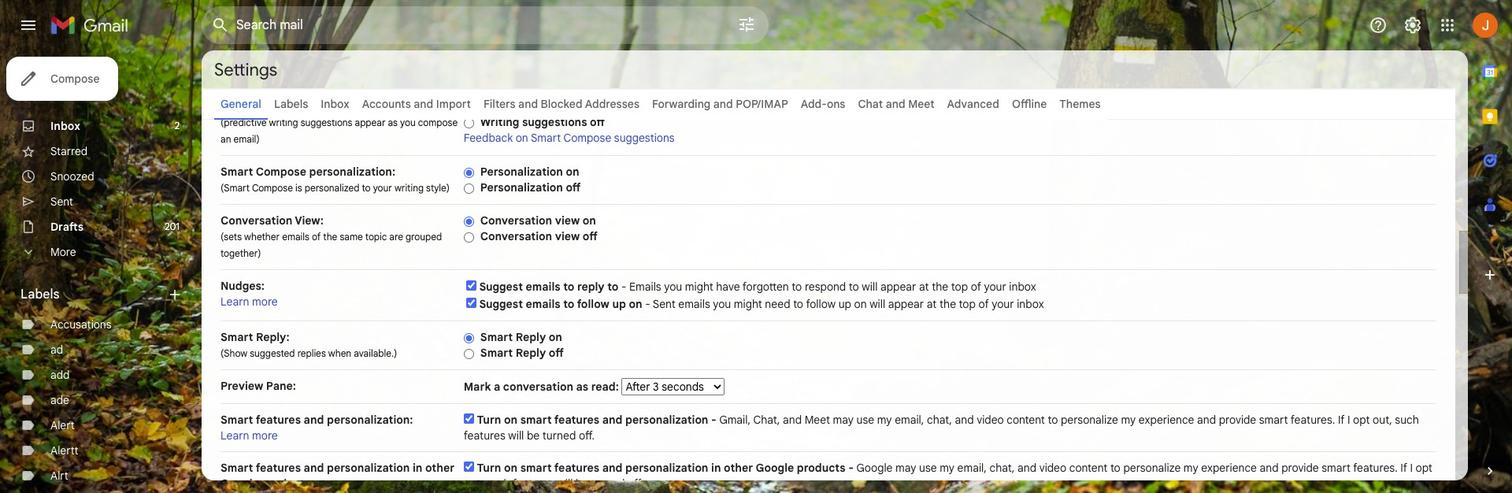 Task type: locate. For each thing, give the bounding box(es) containing it.
learn more link down nudges:
[[221, 295, 278, 309]]

(smart
[[221, 182, 250, 194]]

0 vertical spatial may
[[833, 413, 854, 427]]

smart for smart features and personalization: learn more
[[221, 413, 253, 427]]

inbox up starred link
[[50, 119, 80, 133]]

2 personalization from the top
[[480, 180, 563, 195]]

provide
[[1219, 413, 1257, 427], [1282, 461, 1319, 475]]

be inside gmail, chat, and meet may use my email, chat, and video content to personalize my experience and provide smart features. if i opt out, such features will be turned off.
[[527, 429, 540, 443]]

Smart Reply on radio
[[464, 332, 474, 344]]

1 horizontal spatial up
[[839, 297, 852, 311]]

1 vertical spatial learn
[[221, 429, 249, 443]]

use
[[857, 413, 875, 427], [920, 461, 937, 475]]

emails inside conversation view: (sets whether emails of the same topic are grouped together)
[[282, 231, 309, 243]]

off. down turn on smart features and personalization -
[[579, 429, 595, 443]]

1 horizontal spatial turned
[[592, 477, 625, 491]]

1 reply from the top
[[516, 330, 546, 344]]

same
[[340, 231, 363, 243]]

1 vertical spatial top
[[959, 297, 976, 311]]

import
[[436, 97, 471, 111]]

snoozed link
[[50, 169, 94, 184]]

top
[[952, 280, 968, 294], [959, 297, 976, 311]]

reply
[[577, 280, 605, 294]]

1 horizontal spatial use
[[920, 461, 937, 475]]

2 vertical spatial of
[[979, 297, 989, 311]]

(predictive
[[221, 117, 267, 128]]

1 horizontal spatial i
[[1411, 461, 1413, 475]]

sent up drafts at the top of page
[[50, 195, 73, 209]]

1 vertical spatial provide
[[1282, 461, 1319, 475]]

learn down preview
[[221, 429, 249, 443]]

conversation down conversation view on
[[480, 229, 552, 243]]

0 horizontal spatial sent
[[50, 195, 73, 209]]

suggest for suggest emails to reply to - emails you might have forgotten to respond to will appear at the top of your inbox
[[479, 280, 523, 294]]

off down personalization on
[[566, 180, 581, 195]]

in
[[413, 461, 423, 475], [711, 461, 721, 475]]

reply up smart reply off
[[516, 330, 546, 344]]

ade
[[50, 393, 69, 407]]

you down have
[[713, 297, 731, 311]]

1 horizontal spatial labels
[[274, 97, 308, 111]]

0 vertical spatial personalization
[[480, 165, 563, 179]]

off up mark a conversation as read:
[[549, 346, 564, 360]]

turned inside gmail, chat, and meet may use my email, chat, and video content to personalize my experience and provide smart features. if i opt out, such features will be turned off.
[[543, 429, 576, 443]]

1 horizontal spatial provide
[[1282, 461, 1319, 475]]

writing inside (predictive writing suggestions appear as you compose an email)
[[269, 117, 298, 128]]

0 vertical spatial learn more link
[[221, 295, 278, 309]]

1 vertical spatial personalize
[[1124, 461, 1181, 475]]

smart inside smart reply: (show suggested replies when available.)
[[221, 330, 253, 344]]

personalization
[[626, 413, 709, 427], [327, 461, 410, 475], [626, 461, 709, 475]]

personalize
[[1061, 413, 1119, 427], [1124, 461, 1181, 475]]

experience inside gmail, chat, and meet may use my email, chat, and video content to personalize my experience and provide smart features. if i opt out, such features will be turned off.
[[1139, 413, 1195, 427]]

conversation inside conversation view: (sets whether emails of the same topic are grouped together)
[[221, 214, 293, 228]]

gmail image
[[50, 9, 136, 41]]

sent
[[50, 195, 73, 209], [653, 297, 676, 311]]

out, inside gmail, chat, and meet may use my email, chat, and video content to personalize my experience and provide smart features. if i opt out, such features will be turned off.
[[1373, 413, 1393, 427]]

alertt link
[[50, 444, 78, 458]]

1 learn from the top
[[221, 295, 249, 309]]

pop/imap
[[736, 97, 788, 111]]

i inside gmail, chat, and meet may use my email, chat, and video content to personalize my experience and provide smart features. if i opt out, such features will be turned off.
[[1348, 413, 1351, 427]]

email, inside gmail, chat, and meet may use my email, chat, and video content to personalize my experience and provide smart features. if i opt out, such features will be turned off.
[[895, 413, 925, 427]]

sent down emails
[[653, 297, 676, 311]]

1 view from the top
[[555, 214, 580, 228]]

products:
[[262, 477, 314, 491]]

off
[[590, 115, 605, 129], [566, 180, 581, 195], [583, 229, 598, 243], [549, 346, 564, 360]]

personalization on
[[480, 165, 579, 179]]

to
[[362, 182, 371, 194], [563, 280, 575, 294], [608, 280, 619, 294], [792, 280, 802, 294], [849, 280, 859, 294], [563, 297, 575, 311], [794, 297, 804, 311], [1048, 413, 1058, 427], [1111, 461, 1121, 475]]

0 vertical spatial off.
[[579, 429, 595, 443]]

1 horizontal spatial may
[[896, 461, 917, 475]]

0 horizontal spatial in
[[413, 461, 423, 475]]

2 view from the top
[[555, 229, 580, 243]]

be inside google may use my email, chat, and video content to personalize my experience and provide smart features. if i opt out, such features will be turned off.
[[576, 477, 589, 491]]

other
[[425, 461, 455, 475], [724, 461, 753, 475]]

suggestions
[[522, 115, 587, 129], [301, 117, 353, 128], [614, 131, 675, 145]]

chat and meet link
[[858, 97, 935, 111]]

0 vertical spatial labels
[[274, 97, 308, 111]]

1 horizontal spatial email,
[[958, 461, 987, 475]]

1 vertical spatial i
[[1411, 461, 1413, 475]]

0 vertical spatial i
[[1348, 413, 1351, 427]]

1 vertical spatial be
[[576, 477, 589, 491]]

starred
[[50, 144, 88, 158]]

Search mail text field
[[236, 17, 693, 33]]

smart reply off
[[480, 346, 564, 360]]

smart for smart features and personalization in other google products:
[[221, 461, 253, 475]]

learn inside the smart features and personalization: learn more
[[221, 429, 249, 443]]

gmail,
[[720, 413, 751, 427]]

conversation for conversation view: (sets whether emails of the same topic are grouped together)
[[221, 214, 293, 228]]

chat, inside gmail, chat, and meet may use my email, chat, and video content to personalize my experience and provide smart features. if i opt out, such features will be turned off.
[[927, 413, 953, 427]]

0 vertical spatial chat,
[[927, 413, 953, 427]]

compose down gmail image
[[50, 72, 100, 86]]

use inside google may use my email, chat, and video content to personalize my experience and provide smart features. if i opt out, such features will be turned off.
[[920, 461, 937, 475]]

personalization up personalization off
[[480, 165, 563, 179]]

1 personalization from the top
[[480, 165, 563, 179]]

1 vertical spatial use
[[920, 461, 937, 475]]

suggestions down labels 'link'
[[301, 117, 353, 128]]

follow down reply
[[577, 297, 610, 311]]

1 vertical spatial as
[[576, 380, 589, 394]]

forwarding
[[652, 97, 711, 111]]

1 horizontal spatial might
[[734, 297, 763, 311]]

0 horizontal spatial suggestions
[[301, 117, 353, 128]]

i inside google may use my email, chat, and video content to personalize my experience and provide smart features. if i opt out, such features will be turned off.
[[1411, 461, 1413, 475]]

emails left reply
[[526, 280, 561, 294]]

1 suggest from the top
[[479, 280, 523, 294]]

reply for off
[[516, 346, 546, 360]]

google right products
[[857, 461, 893, 475]]

alert
[[50, 418, 75, 433]]

more down nudges:
[[252, 295, 278, 309]]

2 learn more link from the top
[[221, 429, 278, 443]]

general link
[[221, 97, 261, 111]]

sent inside the labels navigation
[[50, 195, 73, 209]]

1 horizontal spatial chat,
[[990, 461, 1015, 475]]

reply down smart reply on
[[516, 346, 546, 360]]

1 more from the top
[[252, 295, 278, 309]]

inbox link up (predictive writing suggestions appear as you compose an email)
[[321, 97, 350, 111]]

might left have
[[685, 280, 714, 294]]

chat,
[[927, 413, 953, 427], [990, 461, 1015, 475]]

more
[[252, 295, 278, 309], [252, 429, 278, 443]]

learn more link for learn
[[221, 295, 278, 309]]

0 vertical spatial provide
[[1219, 413, 1257, 427]]

inbox link
[[321, 97, 350, 111], [50, 119, 80, 133]]

2 suggest from the top
[[479, 297, 523, 311]]

smart
[[521, 413, 552, 427], [1260, 413, 1289, 427], [521, 461, 552, 475], [1322, 461, 1351, 475]]

1 horizontal spatial follow
[[806, 297, 836, 311]]

as left read:
[[576, 380, 589, 394]]

1 horizontal spatial experience
[[1202, 461, 1257, 475]]

to inside smart compose personalization: (smart compose is personalized to your writing style)
[[362, 182, 371, 194]]

will
[[862, 280, 878, 294], [870, 297, 886, 311], [508, 429, 524, 443], [557, 477, 573, 491]]

compose
[[50, 72, 100, 86], [564, 131, 612, 145], [256, 165, 306, 179], [252, 182, 293, 194]]

1 vertical spatial video
[[1040, 461, 1067, 475]]

personalize inside gmail, chat, and meet may use my email, chat, and video content to personalize my experience and provide smart features. if i opt out, such features will be turned off.
[[1061, 413, 1119, 427]]

personalization off
[[480, 180, 581, 195]]

1 learn more link from the top
[[221, 295, 278, 309]]

off down addresses
[[590, 115, 605, 129]]

emails down suggest emails to reply to - emails you might have forgotten to respond to will appear at the top of your inbox
[[679, 297, 710, 311]]

filters and blocked addresses
[[484, 97, 640, 111]]

inbox inside the labels navigation
[[50, 119, 80, 133]]

reply
[[516, 330, 546, 344], [516, 346, 546, 360]]

1 horizontal spatial be
[[576, 477, 589, 491]]

0 horizontal spatial out,
[[464, 477, 483, 491]]

be down turn on smart features and personalization -
[[576, 477, 589, 491]]

0 vertical spatial learn
[[221, 295, 249, 309]]

0 vertical spatial at
[[919, 280, 929, 294]]

1 vertical spatial reply
[[516, 346, 546, 360]]

ade link
[[50, 393, 69, 407]]

0 vertical spatial writing
[[269, 117, 298, 128]]

content
[[1007, 413, 1045, 427], [1070, 461, 1108, 475]]

turn for turn on smart features and personalization -
[[477, 413, 501, 427]]

0 vertical spatial use
[[857, 413, 875, 427]]

ad
[[50, 343, 63, 357]]

appear inside (predictive writing suggestions appear as you compose an email)
[[355, 117, 386, 128]]

main menu image
[[19, 16, 38, 35]]

1 vertical spatial such
[[486, 477, 510, 491]]

labels down 'more'
[[20, 287, 60, 303]]

writing left the style)
[[395, 182, 424, 194]]

chat, down gmail, chat, and meet may use my email, chat, and video content to personalize my experience and provide smart features. if i opt out, such features will be turned off.
[[990, 461, 1015, 475]]

Writing suggestions off radio
[[464, 117, 474, 129]]

use inside gmail, chat, and meet may use my email, chat, and video content to personalize my experience and provide smart features. if i opt out, such features will be turned off.
[[857, 413, 875, 427]]

0 vertical spatial opt
[[1354, 413, 1370, 427]]

1 vertical spatial view
[[555, 229, 580, 243]]

0 horizontal spatial opt
[[1354, 413, 1370, 427]]

1 horizontal spatial video
[[1040, 461, 1067, 475]]

0 horizontal spatial turned
[[543, 429, 576, 443]]

inbox up (predictive writing suggestions appear as you compose an email)
[[321, 97, 350, 111]]

- down emails
[[645, 297, 651, 311]]

0 vertical spatial features.
[[1291, 413, 1336, 427]]

compose up is
[[256, 165, 306, 179]]

1 horizontal spatial inbox
[[321, 97, 350, 111]]

0 horizontal spatial labels
[[20, 287, 60, 303]]

writing
[[480, 115, 520, 129]]

meet up products
[[805, 413, 830, 427]]

up
[[613, 297, 626, 311], [839, 297, 852, 311]]

2 learn from the top
[[221, 429, 249, 443]]

mark
[[464, 380, 491, 394]]

smart inside smart compose personalization: (smart compose is personalized to your writing style)
[[221, 165, 253, 179]]

0 vertical spatial of
[[312, 231, 321, 243]]

email,
[[895, 413, 925, 427], [958, 461, 987, 475]]

smart inside the smart features and personalization: learn more
[[221, 413, 253, 427]]

labels right general
[[274, 97, 308, 111]]

1 horizontal spatial such
[[1396, 413, 1420, 427]]

None checkbox
[[464, 462, 474, 472]]

0 vertical spatial more
[[252, 295, 278, 309]]

off up reply
[[583, 229, 598, 243]]

features.
[[1291, 413, 1336, 427], [1354, 461, 1398, 475]]

writing inside smart compose personalization: (smart compose is personalized to your writing style)
[[395, 182, 424, 194]]

such inside google may use my email, chat, and video content to personalize my experience and provide smart features. if i opt out, such features will be turned off.
[[486, 477, 510, 491]]

1 turn from the top
[[477, 413, 501, 427]]

off. inside gmail, chat, and meet may use my email, chat, and video content to personalize my experience and provide smart features. if i opt out, such features will be turned off.
[[579, 429, 595, 443]]

and inside the smart features and personalization: learn more
[[304, 413, 324, 427]]

1 vertical spatial appear
[[881, 280, 917, 294]]

1 other from the left
[[425, 461, 455, 475]]

if inside gmail, chat, and meet may use my email, chat, and video content to personalize my experience and provide smart features. if i opt out, such features will be turned off.
[[1339, 413, 1345, 427]]

1 vertical spatial chat,
[[990, 461, 1015, 475]]

chat, up google may use my email, chat, and video content to personalize my experience and provide smart features. if i opt out, such features will be turned off.
[[927, 413, 953, 427]]

such
[[1396, 413, 1420, 427], [486, 477, 510, 491]]

may inside gmail, chat, and meet may use my email, chat, and video content to personalize my experience and provide smart features. if i opt out, such features will be turned off.
[[833, 413, 854, 427]]

more down "preview pane:"
[[252, 429, 278, 443]]

opt inside google may use my email, chat, and video content to personalize my experience and provide smart features. if i opt out, such features will be turned off.
[[1416, 461, 1433, 475]]

personalization down personalization on
[[480, 180, 563, 195]]

you right emails
[[664, 280, 682, 294]]

be down conversation
[[527, 429, 540, 443]]

1 horizontal spatial features.
[[1354, 461, 1398, 475]]

turned down turn on smart features and personalization in other google products -
[[592, 477, 625, 491]]

off for conversation view off
[[583, 229, 598, 243]]

themes link
[[1060, 97, 1101, 111]]

0 vertical spatial view
[[555, 214, 580, 228]]

may up products
[[833, 413, 854, 427]]

more inside nudges: learn more
[[252, 295, 278, 309]]

features. inside gmail, chat, and meet may use my email, chat, and video content to personalize my experience and provide smart features. if i opt out, such features will be turned off.
[[1291, 413, 1336, 427]]

emails
[[630, 280, 662, 294]]

tab list
[[1469, 50, 1513, 436]]

personalization: inside smart compose personalization: (smart compose is personalized to your writing style)
[[309, 165, 396, 179]]

personalization for personalization off
[[480, 180, 563, 195]]

1 vertical spatial if
[[1401, 461, 1408, 475]]

1 horizontal spatial writing
[[395, 182, 424, 194]]

0 vertical spatial as
[[388, 117, 398, 128]]

2 horizontal spatial you
[[713, 297, 731, 311]]

0 horizontal spatial experience
[[1139, 413, 1195, 427]]

0 horizontal spatial content
[[1007, 413, 1045, 427]]

experience
[[1139, 413, 1195, 427], [1202, 461, 1257, 475]]

view down conversation view on
[[555, 229, 580, 243]]

learn inside nudges: learn more
[[221, 295, 249, 309]]

1 horizontal spatial content
[[1070, 461, 1108, 475]]

0 vertical spatial suggest
[[479, 280, 523, 294]]

Conversation view on radio
[[464, 216, 474, 228]]

None search field
[[202, 6, 769, 44]]

smart inside smart features and personalization in other google products:
[[221, 461, 253, 475]]

features. inside google may use my email, chat, and video content to personalize my experience and provide smart features. if i opt out, such features will be turned off.
[[1354, 461, 1398, 475]]

out,
[[1373, 413, 1393, 427], [464, 477, 483, 491]]

0 vertical spatial experience
[[1139, 413, 1195, 427]]

1 vertical spatial may
[[896, 461, 917, 475]]

provide inside gmail, chat, and meet may use my email, chat, and video content to personalize my experience and provide smart features. if i opt out, such features will be turned off.
[[1219, 413, 1257, 427]]

nudges: learn more
[[221, 279, 278, 309]]

follow down respond
[[806, 297, 836, 311]]

1 vertical spatial writing
[[395, 182, 424, 194]]

google
[[756, 461, 794, 475], [857, 461, 893, 475], [221, 477, 259, 491]]

might
[[685, 280, 714, 294], [734, 297, 763, 311]]

personalization: up smart features and personalization in other google products:
[[327, 413, 413, 427]]

1 vertical spatial off.
[[628, 477, 644, 491]]

suggestions down filters and blocked addresses link
[[522, 115, 587, 129]]

as down accounts
[[388, 117, 398, 128]]

learn more link down preview
[[221, 429, 278, 443]]

1 horizontal spatial in
[[711, 461, 721, 475]]

meet right the chat
[[909, 97, 935, 111]]

more inside the smart features and personalization: learn more
[[252, 429, 278, 443]]

2 turn from the top
[[477, 461, 501, 475]]

conversation up whether
[[221, 214, 293, 228]]

-
[[622, 280, 627, 294], [645, 297, 651, 311], [711, 413, 717, 427], [849, 461, 854, 475]]

1 vertical spatial inbox
[[50, 119, 80, 133]]

of
[[312, 231, 321, 243], [971, 280, 982, 294], [979, 297, 989, 311]]

1 in from the left
[[413, 461, 423, 475]]

features inside gmail, chat, and meet may use my email, chat, and video content to personalize my experience and provide smart features. if i opt out, such features will be turned off.
[[464, 429, 506, 443]]

conversation for conversation view on
[[480, 214, 552, 228]]

you down accounts and import on the left top of the page
[[400, 117, 416, 128]]

you
[[400, 117, 416, 128], [664, 280, 682, 294], [713, 297, 731, 311]]

1 vertical spatial opt
[[1416, 461, 1433, 475]]

if
[[1339, 413, 1345, 427], [1401, 461, 1408, 475]]

0 horizontal spatial you
[[400, 117, 416, 128]]

2
[[175, 120, 180, 132]]

google left products:
[[221, 477, 259, 491]]

reply for on
[[516, 330, 546, 344]]

off. down turn on smart features and personalization in other google products -
[[628, 477, 644, 491]]

2 follow from the left
[[806, 297, 836, 311]]

0 vertical spatial email,
[[895, 413, 925, 427]]

0 vertical spatial video
[[977, 413, 1004, 427]]

forgotten
[[743, 280, 789, 294]]

content inside gmail, chat, and meet may use my email, chat, and video content to personalize my experience and provide smart features. if i opt out, such features will be turned off.
[[1007, 413, 1045, 427]]

0 horizontal spatial inbox link
[[50, 119, 80, 133]]

suggestions down addresses
[[614, 131, 675, 145]]

may down gmail, chat, and meet may use my email, chat, and video content to personalize my experience and provide smart features. if i opt out, such features will be turned off.
[[896, 461, 917, 475]]

1 horizontal spatial inbox link
[[321, 97, 350, 111]]

content inside google may use my email, chat, and video content to personalize my experience and provide smart features. if i opt out, such features will be turned off.
[[1070, 461, 1108, 475]]

0 horizontal spatial as
[[388, 117, 398, 128]]

i
[[1348, 413, 1351, 427], [1411, 461, 1413, 475]]

email, down gmail, chat, and meet may use my email, chat, and video content to personalize my experience and provide smart features. if i opt out, such features will be turned off.
[[958, 461, 987, 475]]

as
[[388, 117, 398, 128], [576, 380, 589, 394]]

0 vertical spatial reply
[[516, 330, 546, 344]]

drafts link
[[50, 220, 84, 234]]

might down suggest emails to reply to - emails you might have forgotten to respond to will appear at the top of your inbox
[[734, 297, 763, 311]]

google left products
[[756, 461, 794, 475]]

0 vertical spatial your
[[373, 182, 392, 194]]

0 horizontal spatial i
[[1348, 413, 1351, 427]]

Conversation view off radio
[[464, 231, 474, 243]]

emails up smart reply on
[[526, 297, 561, 311]]

0 vertical spatial the
[[323, 231, 337, 243]]

emails down view:
[[282, 231, 309, 243]]

advanced search options image
[[731, 9, 763, 40]]

0 horizontal spatial personalize
[[1061, 413, 1119, 427]]

writing down labels 'link'
[[269, 117, 298, 128]]

0 horizontal spatial may
[[833, 413, 854, 427]]

ons
[[827, 97, 846, 111]]

1 vertical spatial turned
[[592, 477, 625, 491]]

0 vertical spatial inbox link
[[321, 97, 350, 111]]

view up the conversation view off
[[555, 214, 580, 228]]

2 more from the top
[[252, 429, 278, 443]]

your
[[373, 182, 392, 194], [984, 280, 1007, 294], [992, 297, 1014, 311]]

together)
[[221, 247, 261, 259]]

0 horizontal spatial meet
[[805, 413, 830, 427]]

email, up google may use my email, chat, and video content to personalize my experience and provide smart features. if i opt out, such features will be turned off.
[[895, 413, 925, 427]]

Smart Reply off radio
[[464, 348, 474, 360]]

learn more link for features
[[221, 429, 278, 443]]

0 horizontal spatial google
[[221, 477, 259, 491]]

0 horizontal spatial email,
[[895, 413, 925, 427]]

1 vertical spatial learn more link
[[221, 429, 278, 443]]

writing
[[269, 117, 298, 128], [395, 182, 424, 194]]

1 horizontal spatial personalize
[[1124, 461, 1181, 475]]

personalization: up personalized
[[309, 165, 396, 179]]

appear
[[355, 117, 386, 128], [881, 280, 917, 294], [889, 297, 924, 311]]

1 up from the left
[[613, 297, 626, 311]]

off.
[[579, 429, 595, 443], [628, 477, 644, 491]]

2 reply from the top
[[516, 346, 546, 360]]

0 horizontal spatial follow
[[577, 297, 610, 311]]

if inside google may use my email, chat, and video content to personalize my experience and provide smart features. if i opt out, such features will be turned off.
[[1401, 461, 1408, 475]]

0 horizontal spatial writing
[[269, 117, 298, 128]]

None checkbox
[[466, 280, 477, 291], [466, 298, 477, 308], [464, 414, 474, 424], [466, 280, 477, 291], [466, 298, 477, 308], [464, 414, 474, 424]]

off for writing suggestions off
[[590, 115, 605, 129]]

turned down turn on smart features and personalization -
[[543, 429, 576, 443]]

read:
[[592, 380, 619, 394]]

personalization for turn on smart features and personalization in other google products -
[[626, 461, 709, 475]]

learn down nudges:
[[221, 295, 249, 309]]

inbox link up starred link
[[50, 119, 80, 133]]

labels inside navigation
[[20, 287, 60, 303]]

conversation up the conversation view off
[[480, 214, 552, 228]]

learn more link
[[221, 295, 278, 309], [221, 429, 278, 443]]

2 other from the left
[[724, 461, 753, 475]]



Task type: describe. For each thing, give the bounding box(es) containing it.
add-ons
[[801, 97, 846, 111]]

advanced link
[[948, 97, 1000, 111]]

labels navigation
[[0, 50, 202, 493]]

smart features and personalization in other google products:
[[221, 461, 455, 491]]

addresses
[[585, 97, 640, 111]]

feedback on smart compose suggestions
[[464, 131, 675, 145]]

more button
[[0, 240, 189, 265]]

smart for smart reply off
[[480, 346, 513, 360]]

chat and meet
[[858, 97, 935, 111]]

forwarding and pop/imap link
[[652, 97, 788, 111]]

2 vertical spatial the
[[940, 297, 957, 311]]

other inside smart features and personalization in other google products:
[[425, 461, 455, 475]]

smart inside gmail, chat, and meet may use my email, chat, and video content to personalize my experience and provide smart features. if i opt out, such features will be turned off.
[[1260, 413, 1289, 427]]

2 vertical spatial appear
[[889, 297, 924, 311]]

turned inside google may use my email, chat, and video content to personalize my experience and provide smart features. if i opt out, such features will be turned off.
[[592, 477, 625, 491]]

will inside google may use my email, chat, and video content to personalize my experience and provide smart features. if i opt out, such features will be turned off.
[[557, 477, 573, 491]]

pane:
[[266, 379, 296, 393]]

add-ons link
[[801, 97, 846, 111]]

0 vertical spatial inbox
[[321, 97, 350, 111]]

smart inside google may use my email, chat, and video content to personalize my experience and provide smart features. if i opt out, such features will be turned off.
[[1322, 461, 1351, 475]]

compose left is
[[252, 182, 293, 194]]

google may use my email, chat, and video content to personalize my experience and provide smart features. if i opt out, such features will be turned off.
[[464, 461, 1433, 491]]

compose down addresses
[[564, 131, 612, 145]]

accounts and import link
[[362, 97, 471, 111]]

1 horizontal spatial sent
[[653, 297, 676, 311]]

suggest for suggest emails to follow up on - sent emails you might need to follow up on will appear at the top of your inbox
[[479, 297, 523, 311]]

grouped
[[406, 231, 442, 243]]

your inside smart compose personalization: (smart compose is personalized to your writing style)
[[373, 182, 392, 194]]

products
[[797, 461, 846, 475]]

suggestions inside (predictive writing suggestions appear as you compose an email)
[[301, 117, 353, 128]]

email)
[[234, 133, 260, 145]]

mark a conversation as read:
[[464, 380, 622, 394]]

view for on
[[555, 214, 580, 228]]

a
[[494, 380, 501, 394]]

turn on smart features and personalization in other google products -
[[477, 461, 857, 475]]

will inside gmail, chat, and meet may use my email, chat, and video content to personalize my experience and provide smart features. if i opt out, such features will be turned off.
[[508, 429, 524, 443]]

off for smart reply off
[[549, 346, 564, 360]]

compose inside compose button
[[50, 72, 100, 86]]

smart reply: (show suggested replies when available.)
[[221, 330, 397, 359]]

add-
[[801, 97, 827, 111]]

snoozed
[[50, 169, 94, 184]]

preview
[[221, 379, 263, 393]]

when
[[328, 347, 352, 359]]

1 vertical spatial your
[[984, 280, 1007, 294]]

personalization for turn on smart features and personalization -
[[626, 413, 709, 427]]

preview pane:
[[221, 379, 296, 393]]

alert link
[[50, 418, 75, 433]]

meet inside gmail, chat, and meet may use my email, chat, and video content to personalize my experience and provide smart features. if i opt out, such features will be turned off.
[[805, 413, 830, 427]]

video inside google may use my email, chat, and video content to personalize my experience and provide smart features. if i opt out, such features will be turned off.
[[1040, 461, 1067, 475]]

in inside smart features and personalization in other google products:
[[413, 461, 423, 475]]

opt inside gmail, chat, and meet may use my email, chat, and video content to personalize my experience and provide smart features. if i opt out, such features will be turned off.
[[1354, 413, 1370, 427]]

general
[[221, 97, 261, 111]]

(show
[[221, 347, 248, 359]]

2 horizontal spatial suggestions
[[614, 131, 675, 145]]

(sets
[[221, 231, 242, 243]]

view:
[[295, 214, 324, 228]]

to inside google may use my email, chat, and video content to personalize my experience and provide smart features. if i opt out, such features will be turned off.
[[1111, 461, 1121, 475]]

you inside (predictive writing suggestions appear as you compose an email)
[[400, 117, 416, 128]]

201
[[165, 221, 180, 232]]

1 vertical spatial at
[[927, 297, 937, 311]]

to inside gmail, chat, and meet may use my email, chat, and video content to personalize my experience and provide smart features. if i opt out, such features will be turned off.
[[1048, 413, 1058, 427]]

conversation view off
[[480, 229, 598, 243]]

1 follow from the left
[[577, 297, 610, 311]]

0 vertical spatial meet
[[909, 97, 935, 111]]

need
[[765, 297, 791, 311]]

replies
[[298, 347, 326, 359]]

forwarding and pop/imap
[[652, 97, 788, 111]]

of inside conversation view: (sets whether emails of the same topic are grouped together)
[[312, 231, 321, 243]]

settings image
[[1404, 16, 1423, 35]]

personalize inside google may use my email, chat, and video content to personalize my experience and provide smart features. if i opt out, such features will be turned off.
[[1124, 461, 1181, 475]]

offline
[[1012, 97, 1047, 111]]

such inside gmail, chat, and meet may use my email, chat, and video content to personalize my experience and provide smart features. if i opt out, such features will be turned off.
[[1396, 413, 1420, 427]]

support image
[[1369, 16, 1388, 35]]

chat,
[[754, 413, 780, 427]]

Personalization on radio
[[464, 167, 474, 179]]

offline link
[[1012, 97, 1047, 111]]

compose button
[[6, 57, 119, 101]]

email, inside google may use my email, chat, and video content to personalize my experience and provide smart features. if i opt out, such features will be turned off.
[[958, 461, 987, 475]]

respond
[[805, 280, 846, 294]]

labels heading
[[20, 287, 167, 303]]

1 vertical spatial of
[[971, 280, 982, 294]]

and inside smart features and personalization in other google products:
[[304, 461, 324, 475]]

the inside conversation view: (sets whether emails of the same topic are grouped together)
[[323, 231, 337, 243]]

gmail, chat, and meet may use my email, chat, and video content to personalize my experience and provide smart features. if i opt out, such features will be turned off.
[[464, 413, 1420, 443]]

experience inside google may use my email, chat, and video content to personalize my experience and provide smart features. if i opt out, such features will be turned off.
[[1202, 461, 1257, 475]]

view for off
[[555, 229, 580, 243]]

2 up from the left
[[839, 297, 852, 311]]

advanced
[[948, 97, 1000, 111]]

as inside (predictive writing suggestions appear as you compose an email)
[[388, 117, 398, 128]]

1 horizontal spatial google
[[756, 461, 794, 475]]

off. inside google may use my email, chat, and video content to personalize my experience and provide smart features. if i opt out, such features will be turned off.
[[628, 477, 644, 491]]

whether
[[244, 231, 280, 243]]

features inside google may use my email, chat, and video content to personalize my experience and provide smart features. if i opt out, such features will be turned off.
[[513, 477, 555, 491]]

conversation view on
[[480, 214, 596, 228]]

sent link
[[50, 195, 73, 209]]

conversation
[[503, 380, 574, 394]]

personalization: inside the smart features and personalization: learn more
[[327, 413, 413, 427]]

(predictive writing suggestions appear as you compose an email)
[[221, 117, 458, 145]]

personalized
[[305, 182, 360, 194]]

features inside smart features and personalization in other google products:
[[256, 461, 301, 475]]

feedback
[[464, 131, 513, 145]]

accounts
[[362, 97, 411, 111]]

1 horizontal spatial suggestions
[[522, 115, 587, 129]]

2 vertical spatial your
[[992, 297, 1014, 311]]

accusations link
[[50, 318, 112, 332]]

accounts and import
[[362, 97, 471, 111]]

labels for labels heading
[[20, 287, 60, 303]]

compose
[[418, 117, 458, 128]]

themes
[[1060, 97, 1101, 111]]

Personalization off radio
[[464, 183, 474, 194]]

accusations
[[50, 318, 112, 332]]

2 vertical spatial you
[[713, 297, 731, 311]]

may inside google may use my email, chat, and video content to personalize my experience and provide smart features. if i opt out, such features will be turned off.
[[896, 461, 917, 475]]

google inside smart features and personalization in other google products:
[[221, 477, 259, 491]]

chat
[[858, 97, 883, 111]]

1 vertical spatial the
[[932, 280, 949, 294]]

nudges:
[[221, 279, 265, 293]]

personalization for personalization on
[[480, 165, 563, 179]]

add link
[[50, 368, 70, 382]]

0 horizontal spatial might
[[685, 280, 714, 294]]

1 horizontal spatial you
[[664, 280, 682, 294]]

smart reply on
[[480, 330, 562, 344]]

smart for smart reply: (show suggested replies when available.)
[[221, 330, 253, 344]]

0 vertical spatial top
[[952, 280, 968, 294]]

are
[[389, 231, 403, 243]]

chat, inside google may use my email, chat, and video content to personalize my experience and provide smart features. if i opt out, such features will be turned off.
[[990, 461, 1015, 475]]

1 vertical spatial inbox
[[1017, 297, 1044, 311]]

smart compose personalization: (smart compose is personalized to your writing style)
[[221, 165, 450, 194]]

blocked
[[541, 97, 583, 111]]

google inside google may use my email, chat, and video content to personalize my experience and provide smart features. if i opt out, such features will be turned off.
[[857, 461, 893, 475]]

video inside gmail, chat, and meet may use my email, chat, and video content to personalize my experience and provide smart features. if i opt out, such features will be turned off.
[[977, 413, 1004, 427]]

feedback on smart compose suggestions link
[[464, 131, 675, 145]]

alrt link
[[50, 469, 68, 483]]

conversation for conversation view off
[[480, 229, 552, 243]]

suggested
[[250, 347, 295, 359]]

smart for smart compose personalization: (smart compose is personalized to your writing style)
[[221, 165, 253, 179]]

out, inside google may use my email, chat, and video content to personalize my experience and provide smart features. if i opt out, such features will be turned off.
[[464, 477, 483, 491]]

filters
[[484, 97, 516, 111]]

labels for labels 'link'
[[274, 97, 308, 111]]

topic
[[365, 231, 387, 243]]

have
[[716, 280, 740, 294]]

turn for turn on smart features and personalization in other google products -
[[477, 461, 501, 475]]

alertt
[[50, 444, 78, 458]]

filters and blocked addresses link
[[484, 97, 640, 111]]

settings
[[214, 59, 277, 80]]

2 in from the left
[[711, 461, 721, 475]]

- left gmail,
[[711, 413, 717, 427]]

conversation view: (sets whether emails of the same topic are grouped together)
[[221, 214, 442, 259]]

smart features and personalization: learn more
[[221, 413, 413, 443]]

- right products
[[849, 461, 854, 475]]

alrt
[[50, 469, 68, 483]]

1 vertical spatial might
[[734, 297, 763, 311]]

suggest emails to reply to - emails you might have forgotten to respond to will appear at the top of your inbox
[[479, 280, 1037, 294]]

writing suggestions off
[[480, 115, 605, 129]]

is
[[295, 182, 302, 194]]

search mail image
[[206, 11, 235, 39]]

smart for smart reply on
[[480, 330, 513, 344]]

0 vertical spatial inbox
[[1010, 280, 1037, 294]]

turn on smart features and personalization -
[[477, 413, 720, 427]]

features inside the smart features and personalization: learn more
[[256, 413, 301, 427]]

ad link
[[50, 343, 63, 357]]

- left emails
[[622, 280, 627, 294]]

add
[[50, 368, 70, 382]]

provide inside google may use my email, chat, and video content to personalize my experience and provide smart features. if i opt out, such features will be turned off.
[[1282, 461, 1319, 475]]

personalization inside smart features and personalization in other google products:
[[327, 461, 410, 475]]



Task type: vqa. For each thing, say whether or not it's contained in the screenshot.
2nd Enchanted from the top of the page
no



